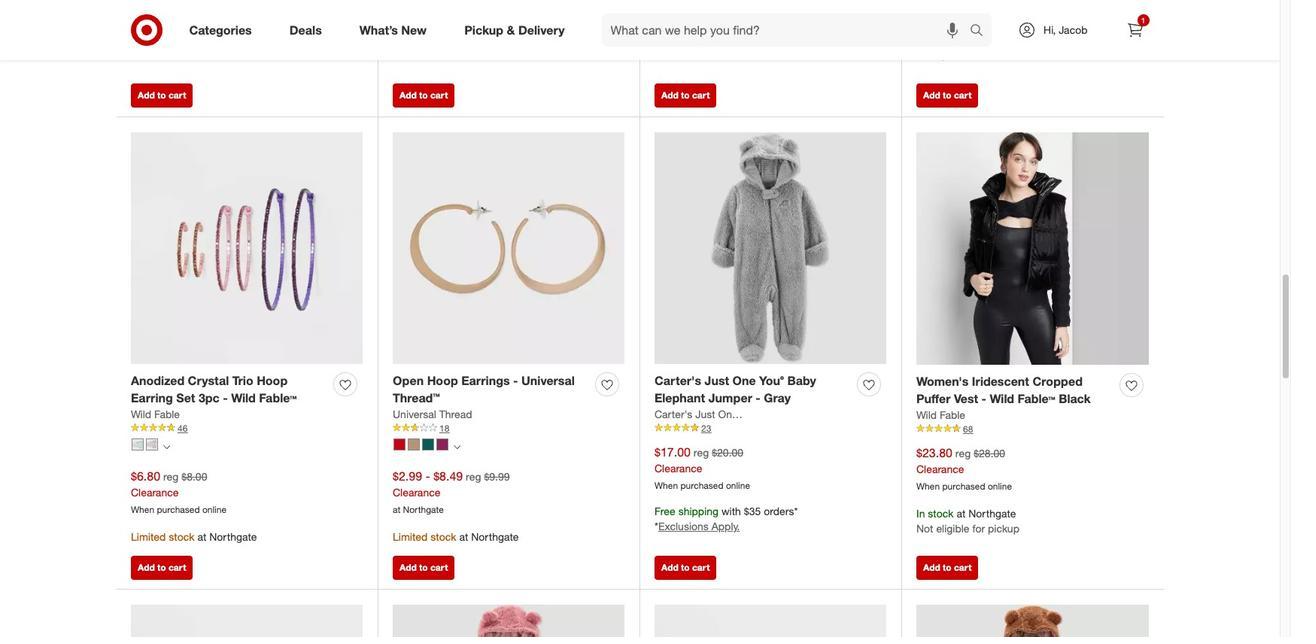Task type: vqa. For each thing, say whether or not it's contained in the screenshot.
$
no



Task type: describe. For each thing, give the bounding box(es) containing it.
cropped
[[1033, 374, 1083, 389]]

when inside $23.80 reg $28.00 clearance when purchased online
[[917, 481, 940, 492]]

$23.80 reg $28.00 clearance when purchased online
[[917, 446, 1013, 492]]

not
[[917, 522, 934, 535]]

black
[[1059, 391, 1091, 407]]

anodized
[[131, 373, 185, 389]]

$6.80 reg $8.00 clearance when purchased online
[[131, 469, 227, 516]]

earring
[[131, 391, 173, 406]]

just for you®️
[[705, 373, 730, 389]]

wild down puffer at the right bottom of page
[[917, 409, 937, 421]]

when purchased online
[[393, 25, 489, 36]]

thread
[[439, 408, 472, 421]]

categories link
[[177, 14, 271, 47]]

all colors image
[[163, 444, 170, 451]]

carter's just one you®️ baby elephant jumper - gray link
[[655, 373, 852, 407]]

purchased inside $8.50 reg $10.00 clearance when purchased online
[[943, 50, 986, 61]]

emerald green image
[[422, 439, 434, 451]]

categories
[[189, 22, 252, 37]]

fable for vest
[[940, 409, 966, 421]]

online inside $17.00 reg $20.00 clearance when purchased online
[[726, 480, 751, 491]]

baby
[[788, 373, 817, 389]]

purchased inside $6.80 reg $8.00 clearance when purchased online
[[157, 504, 200, 516]]

coral red image
[[394, 439, 406, 451]]

clearance inside $6.80 reg $8.00 clearance when purchased online
[[131, 486, 179, 499]]

in
[[917, 507, 926, 520]]

carter's for carter's just one you®️ baby elephant jumper - gray
[[655, 373, 702, 389]]

reg inside $2.99 - $8.49 reg $9.99 clearance at northgate
[[466, 470, 481, 483]]

online inside $6.80 reg $8.00 clearance when purchased online
[[202, 504, 227, 516]]

in stock at  northgate not eligible for pickup
[[917, 507, 1020, 535]]

puffer
[[917, 391, 951, 407]]

23 link
[[655, 422, 887, 435]]

limited stock at  northgate for $8.49
[[393, 530, 519, 543]]

hoop inside anodized crystal trio hoop earring set 3pc - wild fable™
[[257, 373, 288, 389]]

with
[[722, 505, 741, 518]]

wild down the earring
[[131, 408, 151, 421]]

carter's just one you
[[655, 408, 759, 421]]

one for you®️
[[733, 373, 756, 389]]

you®️
[[760, 373, 785, 389]]

fable™ inside anodized crystal trio hoop earring set 3pc - wild fable™
[[259, 391, 297, 406]]

northgate down the $9.99
[[471, 530, 519, 543]]

trio
[[232, 373, 253, 389]]

&
[[507, 22, 515, 37]]

what's new link
[[347, 14, 446, 47]]

$20.00
[[712, 446, 744, 459]]

46 link
[[131, 422, 363, 435]]

shipping
[[679, 505, 719, 518]]

anodized crystal trio hoop earring set 3pc - wild fable™
[[131, 373, 297, 406]]

- inside open hoop earrings - universal thread™
[[513, 373, 518, 389]]

crystal
[[188, 373, 229, 389]]

stock for anodized crystal trio hoop earring set 3pc - wild fable™
[[169, 530, 195, 543]]

new
[[402, 22, 427, 37]]

when inside $8.50 reg $10.00 clearance when purchased online
[[917, 50, 940, 61]]

what's
[[360, 22, 398, 37]]

exclusions apply. button
[[659, 520, 740, 535]]

$10.00
[[968, 16, 999, 29]]

pickup & delivery link
[[452, 14, 584, 47]]

exclusions
[[659, 521, 709, 533]]

$28.00
[[974, 447, 1006, 460]]

iridescent
[[973, 374, 1030, 389]]

free
[[655, 505, 676, 518]]

$17.00 reg $20.00 clearance when purchased online
[[655, 445, 751, 491]]

set
[[176, 391, 195, 406]]

free shipping with $35 orders* * exclusions apply.
[[655, 505, 798, 533]]

68 link
[[917, 423, 1150, 436]]

clearance inside $17.00 reg $20.00 clearance when purchased online
[[655, 462, 703, 475]]

at inside in stock at  northgate not eligible for pickup
[[957, 507, 966, 520]]

carter's just one you link
[[655, 407, 759, 422]]

$23.80
[[917, 446, 953, 461]]

all colors element for $2.99 - $8.49
[[454, 443, 461, 452]]

thread™
[[393, 391, 440, 406]]

- inside anodized crystal trio hoop earring set 3pc - wild fable™
[[223, 391, 228, 406]]

pickup & delivery
[[465, 22, 565, 37]]

orders*
[[764, 505, 798, 518]]

earrings
[[462, 373, 510, 389]]

open hoop earrings - universal thread™ link
[[393, 373, 590, 407]]

search button
[[964, 14, 1000, 50]]

$2.99 - $8.49 reg $9.99 clearance at northgate
[[393, 469, 510, 516]]

magenta image
[[437, 439, 449, 451]]

northgate inside $2.99 - $8.49 reg $9.99 clearance at northgate
[[403, 504, 444, 516]]

women's iridescent cropped puffer vest - wild fable™ black link
[[917, 373, 1114, 408]]

at inside $2.99 - $8.49 reg $9.99 clearance at northgate
[[393, 504, 401, 516]]

18 link
[[393, 422, 625, 435]]

wild inside women's iridescent cropped puffer vest - wild fable™ black
[[990, 391, 1015, 407]]

when inside $17.00 reg $20.00 clearance when purchased online
[[655, 480, 678, 491]]

$6.80
[[131, 469, 160, 484]]



Task type: locate. For each thing, give the bounding box(es) containing it.
jacob
[[1059, 23, 1088, 36]]

2 limited stock at  northgate from the left
[[393, 530, 519, 543]]

fable™ down "cropped"
[[1018, 391, 1056, 407]]

2 all colors element from the left
[[454, 443, 461, 452]]

limited stock at  northgate for $8.00
[[131, 530, 257, 543]]

elephant
[[655, 391, 706, 406]]

purchased inside $17.00 reg $20.00 clearance when purchased online
[[681, 480, 724, 491]]

limited down $2.99 in the bottom of the page
[[393, 530, 428, 543]]

0 vertical spatial just
[[705, 373, 730, 389]]

1 vertical spatial one
[[719, 408, 738, 421]]

reg inside $8.50 reg $10.00 clearance when purchased online
[[949, 16, 965, 29]]

- right $2.99 in the bottom of the page
[[426, 469, 430, 484]]

fable™ up 46 link
[[259, 391, 297, 406]]

one inside carter's just one you 'link'
[[719, 408, 738, 421]]

all colors element right pink/purple icon on the left bottom of page
[[163, 443, 170, 452]]

wild fable link for earring
[[131, 407, 180, 422]]

to
[[157, 90, 166, 101], [419, 90, 428, 101], [681, 90, 690, 101], [943, 90, 952, 101], [157, 562, 166, 574], [419, 562, 428, 574], [681, 562, 690, 574], [943, 562, 952, 574]]

2 limited from the left
[[393, 530, 428, 543]]

- inside women's iridescent cropped puffer vest - wild fable™ black
[[982, 391, 987, 407]]

0 vertical spatial carter's
[[655, 373, 702, 389]]

0 horizontal spatial limited
[[131, 530, 166, 543]]

$8.49
[[434, 469, 463, 484]]

- up "you" on the right bottom
[[756, 391, 761, 406]]

deals
[[290, 22, 322, 37]]

one down the jumper
[[719, 408, 738, 421]]

-
[[513, 373, 518, 389], [223, 391, 228, 406], [756, 391, 761, 406], [982, 391, 987, 407], [426, 469, 430, 484]]

fable up 46
[[154, 408, 180, 421]]

vest
[[955, 391, 979, 407]]

1 hoop from the left
[[257, 373, 288, 389]]

wild fable link for vest
[[917, 408, 966, 423]]

just up 23
[[696, 408, 716, 421]]

carter's down elephant
[[655, 408, 693, 421]]

one for you
[[719, 408, 738, 421]]

pink/purple image
[[146, 439, 158, 451]]

deals link
[[277, 14, 341, 47]]

universal up 18 link
[[522, 373, 575, 389]]

1 horizontal spatial wild fable link
[[917, 408, 966, 423]]

wild fable for earring
[[131, 408, 180, 421]]

hoop up thread™
[[427, 373, 458, 389]]

one
[[733, 373, 756, 389], [719, 408, 738, 421]]

carter's inside carter's just one you 'link'
[[655, 408, 693, 421]]

you
[[741, 408, 759, 421]]

women's iridescent cropped puffer vest - wild fable™ black image
[[917, 132, 1150, 365], [917, 132, 1150, 365]]

What can we help you find? suggestions appear below search field
[[602, 14, 974, 47]]

1
[[1142, 16, 1146, 25]]

- right 3pc
[[223, 391, 228, 406]]

1 vertical spatial just
[[696, 408, 716, 421]]

1 horizontal spatial wild fable
[[917, 409, 966, 421]]

just inside 'link'
[[696, 408, 716, 421]]

northgate down $2.99 in the bottom of the page
[[403, 504, 444, 516]]

1 horizontal spatial all colors element
[[454, 443, 461, 452]]

what's new
[[360, 22, 427, 37]]

at down $6.80 reg $8.00 clearance when purchased online
[[198, 530, 207, 543]]

reg right $8.50
[[949, 16, 965, 29]]

open
[[393, 373, 424, 389]]

carter's just one you®️ baby elephant jumper - gray image
[[655, 132, 887, 364], [655, 132, 887, 364]]

clearance inside $2.99 - $8.49 reg $9.99 clearance at northgate
[[393, 486, 441, 499]]

search
[[964, 24, 1000, 39]]

- right earrings
[[513, 373, 518, 389]]

0 horizontal spatial limited stock at  northgate
[[131, 530, 257, 543]]

0 horizontal spatial universal
[[393, 408, 437, 421]]

2 horizontal spatial stock
[[929, 507, 954, 520]]

cream image
[[408, 439, 420, 451]]

stock
[[929, 507, 954, 520], [169, 530, 195, 543], [431, 530, 457, 543]]

wild fable
[[131, 408, 180, 421], [917, 409, 966, 421]]

jumper
[[709, 391, 753, 406]]

all colors element
[[163, 443, 170, 452], [454, 443, 461, 452]]

- inside $2.99 - $8.49 reg $9.99 clearance at northgate
[[426, 469, 430, 484]]

one up the jumper
[[733, 373, 756, 389]]

limited
[[131, 530, 166, 543], [393, 530, 428, 543]]

0 vertical spatial universal
[[522, 373, 575, 389]]

limited down $6.80 reg $8.00 clearance when purchased online
[[131, 530, 166, 543]]

1 horizontal spatial fable
[[940, 409, 966, 421]]

limited stock at  northgate down $6.80 reg $8.00 clearance when purchased online
[[131, 530, 257, 543]]

women's iridescent cropped puffer vest - wild fable™ black
[[917, 374, 1091, 407]]

0 vertical spatial one
[[733, 373, 756, 389]]

$9.99
[[484, 470, 510, 483]]

stock inside in stock at  northgate not eligible for pickup
[[929, 507, 954, 520]]

hoop
[[257, 373, 288, 389], [427, 373, 458, 389]]

cart
[[169, 90, 186, 101], [431, 90, 448, 101], [693, 90, 710, 101], [955, 90, 972, 101], [169, 562, 186, 574], [431, 562, 448, 574], [693, 562, 710, 574], [955, 562, 972, 574]]

one inside carter's just one you®️ baby elephant jumper - gray
[[733, 373, 756, 389]]

eligible
[[937, 522, 970, 535]]

women's
[[917, 374, 969, 389]]

reg left $8.00
[[163, 470, 179, 483]]

purchased inside $23.80 reg $28.00 clearance when purchased online
[[943, 481, 986, 492]]

3pc
[[199, 391, 220, 406]]

add to cart button
[[131, 84, 193, 108], [393, 84, 455, 108], [655, 84, 717, 108], [917, 84, 979, 108], [131, 556, 193, 581], [393, 556, 455, 581], [655, 556, 717, 581], [917, 556, 979, 581]]

46
[[178, 423, 188, 434]]

stock up the 'eligible' at bottom right
[[929, 507, 954, 520]]

oval hoop earrings - universal thread™ image
[[655, 605, 887, 638], [655, 605, 887, 638]]

1 vertical spatial universal
[[393, 408, 437, 421]]

all colors element for $6.80
[[163, 443, 170, 452]]

wild fable link down puffer at the right bottom of page
[[917, 408, 966, 423]]

blue/green image
[[132, 439, 144, 451]]

universal thread
[[393, 408, 472, 421]]

- right vest
[[982, 391, 987, 407]]

1 carter's from the top
[[655, 373, 702, 389]]

fable down vest
[[940, 409, 966, 421]]

reg
[[949, 16, 965, 29], [694, 446, 709, 459], [956, 447, 971, 460], [163, 470, 179, 483], [466, 470, 481, 483]]

just
[[705, 373, 730, 389], [696, 408, 716, 421]]

universal
[[522, 373, 575, 389], [393, 408, 437, 421]]

carter's
[[655, 373, 702, 389], [655, 408, 693, 421]]

universal thread link
[[393, 407, 472, 422]]

1 horizontal spatial clearance when purchased online
[[655, 7, 751, 36]]

all colors element right magenta "icon"
[[454, 443, 461, 452]]

carter's just one you®️ baby girls' bear jumper - pink image
[[393, 605, 625, 638], [393, 605, 625, 638]]

0 horizontal spatial wild fable link
[[131, 407, 180, 422]]

hi, jacob
[[1044, 23, 1088, 36]]

reg down 68
[[956, 447, 971, 460]]

wild fable down the earring
[[131, 408, 180, 421]]

stock for open hoop earrings - universal thread™
[[431, 530, 457, 543]]

0 horizontal spatial fable™
[[259, 391, 297, 406]]

just for you
[[696, 408, 716, 421]]

limited for $6.80
[[131, 530, 166, 543]]

1 limited stock at  northgate from the left
[[131, 530, 257, 543]]

online inside $8.50 reg $10.00 clearance when purchased online
[[988, 50, 1013, 61]]

1 vertical spatial carter's
[[655, 408, 693, 421]]

pickup
[[989, 522, 1020, 535]]

when
[[131, 25, 154, 36], [393, 25, 416, 36], [655, 25, 678, 36], [917, 50, 940, 61], [655, 480, 678, 491], [917, 481, 940, 492], [131, 504, 154, 516]]

stock down $6.80 reg $8.00 clearance when purchased online
[[169, 530, 195, 543]]

reg for carter's just one you®️ baby elephant jumper - gray
[[694, 446, 709, 459]]

at up the 'eligible' at bottom right
[[957, 507, 966, 520]]

northgate up pickup
[[969, 507, 1017, 520]]

limited stock at  northgate down $2.99 - $8.49 reg $9.99 clearance at northgate
[[393, 530, 519, 543]]

$8.50
[[917, 14, 946, 29]]

for
[[973, 522, 986, 535]]

carter's up elephant
[[655, 373, 702, 389]]

clearance inside $8.50 reg $10.00 clearance when purchased online
[[917, 31, 965, 44]]

pickup
[[465, 22, 504, 37]]

just up the jumper
[[705, 373, 730, 389]]

1 horizontal spatial limited
[[393, 530, 428, 543]]

carter's for carter's just one you
[[655, 408, 693, 421]]

northgate down $6.80 reg $8.00 clearance when purchased online
[[209, 530, 257, 543]]

reg for women's iridescent cropped puffer vest - wild fable™ black
[[956, 447, 971, 460]]

$17.00
[[655, 445, 691, 460]]

reg down 23
[[694, 446, 709, 459]]

hi,
[[1044, 23, 1057, 36]]

0 horizontal spatial stock
[[169, 530, 195, 543]]

$2.99
[[393, 469, 422, 484]]

universal inside "link"
[[393, 408, 437, 421]]

1 link
[[1119, 14, 1152, 47]]

limited for $2.99
[[393, 530, 428, 543]]

when inside $6.80 reg $8.00 clearance when purchased online
[[131, 504, 154, 516]]

0 horizontal spatial all colors element
[[163, 443, 170, 452]]

1 horizontal spatial universal
[[522, 373, 575, 389]]

stock down $2.99 - $8.49 reg $9.99 clearance at northgate
[[431, 530, 457, 543]]

0 horizontal spatial hoop
[[257, 373, 288, 389]]

apply.
[[712, 521, 740, 533]]

wild fable down puffer at the right bottom of page
[[917, 409, 966, 421]]

delivery
[[519, 22, 565, 37]]

reg for anodized crystal trio hoop earring set 3pc - wild fable™
[[163, 470, 179, 483]]

wild down iridescent at the right bottom
[[990, 391, 1015, 407]]

*
[[655, 521, 659, 533]]

0 horizontal spatial clearance when purchased online
[[131, 7, 227, 36]]

1 limited from the left
[[131, 530, 166, 543]]

carter's inside carter's just one you®️ baby elephant jumper - gray
[[655, 373, 702, 389]]

$8.00
[[182, 470, 207, 483]]

1 all colors element from the left
[[163, 443, 170, 452]]

clearance inside $23.80 reg $28.00 clearance when purchased online
[[917, 463, 965, 476]]

reg inside $6.80 reg $8.00 clearance when purchased online
[[163, 470, 179, 483]]

anodized crystal trio hoop earring set 3pc - wild fable™ image
[[131, 132, 363, 364], [131, 132, 363, 364]]

2 clearance when purchased online from the left
[[655, 7, 751, 36]]

carter's just one you®️ baby elephant jumper - gray
[[655, 373, 817, 406]]

$8.50 reg $10.00 clearance when purchased online
[[917, 14, 1013, 61]]

all colors image
[[454, 444, 461, 451]]

wild fable link
[[131, 407, 180, 422], [917, 408, 966, 423]]

online inside $23.80 reg $28.00 clearance when purchased online
[[988, 481, 1013, 492]]

1 clearance when purchased online from the left
[[131, 7, 227, 36]]

at down $2.99 in the bottom of the page
[[393, 504, 401, 516]]

door knocker drop earring - universal thread™ image
[[131, 605, 363, 638], [131, 605, 363, 638]]

hoop right "trio"
[[257, 373, 288, 389]]

1 horizontal spatial fable™
[[1018, 391, 1056, 407]]

carter's just one you®️ baby bear jumper - brown image
[[917, 605, 1150, 638], [917, 605, 1150, 638]]

68
[[964, 424, 974, 435]]

hoop inside open hoop earrings - universal thread™
[[427, 373, 458, 389]]

clearance when purchased online
[[131, 7, 227, 36], [655, 7, 751, 36]]

reg inside $23.80 reg $28.00 clearance when purchased online
[[956, 447, 971, 460]]

1 horizontal spatial limited stock at  northgate
[[393, 530, 519, 543]]

open hoop earrings - universal thread™
[[393, 373, 575, 406]]

at
[[393, 504, 401, 516], [957, 507, 966, 520], [198, 530, 207, 543], [460, 530, 469, 543]]

fable™ inside women's iridescent cropped puffer vest - wild fable™ black
[[1018, 391, 1056, 407]]

- inside carter's just one you®️ baby elephant jumper - gray
[[756, 391, 761, 406]]

$35
[[744, 505, 761, 518]]

reg left the $9.99
[[466, 470, 481, 483]]

just inside carter's just one you®️ baby elephant jumper - gray
[[705, 373, 730, 389]]

universal inside open hoop earrings - universal thread™
[[522, 373, 575, 389]]

reg inside $17.00 reg $20.00 clearance when purchased online
[[694, 446, 709, 459]]

1 horizontal spatial hoop
[[427, 373, 458, 389]]

open hoop earrings - universal thread™ image
[[393, 132, 625, 364], [393, 132, 625, 364]]

wild fable for vest
[[917, 409, 966, 421]]

gray
[[764, 391, 791, 406]]

wild down "trio"
[[231, 391, 256, 406]]

23
[[702, 423, 712, 434]]

universal down thread™
[[393, 408, 437, 421]]

fable for earring
[[154, 408, 180, 421]]

1 horizontal spatial stock
[[431, 530, 457, 543]]

add to cart
[[138, 90, 186, 101], [400, 90, 448, 101], [662, 90, 710, 101], [924, 90, 972, 101], [138, 562, 186, 574], [400, 562, 448, 574], [662, 562, 710, 574], [924, 562, 972, 574]]

wild inside anodized crystal trio hoop earring set 3pc - wild fable™
[[231, 391, 256, 406]]

0 horizontal spatial wild fable
[[131, 408, 180, 421]]

at down $2.99 - $8.49 reg $9.99 clearance at northgate
[[460, 530, 469, 543]]

online
[[202, 25, 227, 36], [464, 25, 489, 36], [726, 25, 751, 36], [988, 50, 1013, 61], [726, 480, 751, 491], [988, 481, 1013, 492], [202, 504, 227, 516]]

18
[[440, 423, 450, 434]]

clearance
[[131, 7, 179, 19], [655, 7, 703, 19], [917, 31, 965, 44], [655, 462, 703, 475], [917, 463, 965, 476], [131, 486, 179, 499], [393, 486, 441, 499]]

0 horizontal spatial fable
[[154, 408, 180, 421]]

anodized crystal trio hoop earring set 3pc - wild fable™ link
[[131, 373, 328, 407]]

northgate
[[403, 504, 444, 516], [969, 507, 1017, 520], [209, 530, 257, 543], [471, 530, 519, 543]]

2 carter's from the top
[[655, 408, 693, 421]]

wild fable link down the earring
[[131, 407, 180, 422]]

fable
[[154, 408, 180, 421], [940, 409, 966, 421]]

2 hoop from the left
[[427, 373, 458, 389]]

wild
[[231, 391, 256, 406], [990, 391, 1015, 407], [131, 408, 151, 421], [917, 409, 937, 421]]

northgate inside in stock at  northgate not eligible for pickup
[[969, 507, 1017, 520]]



